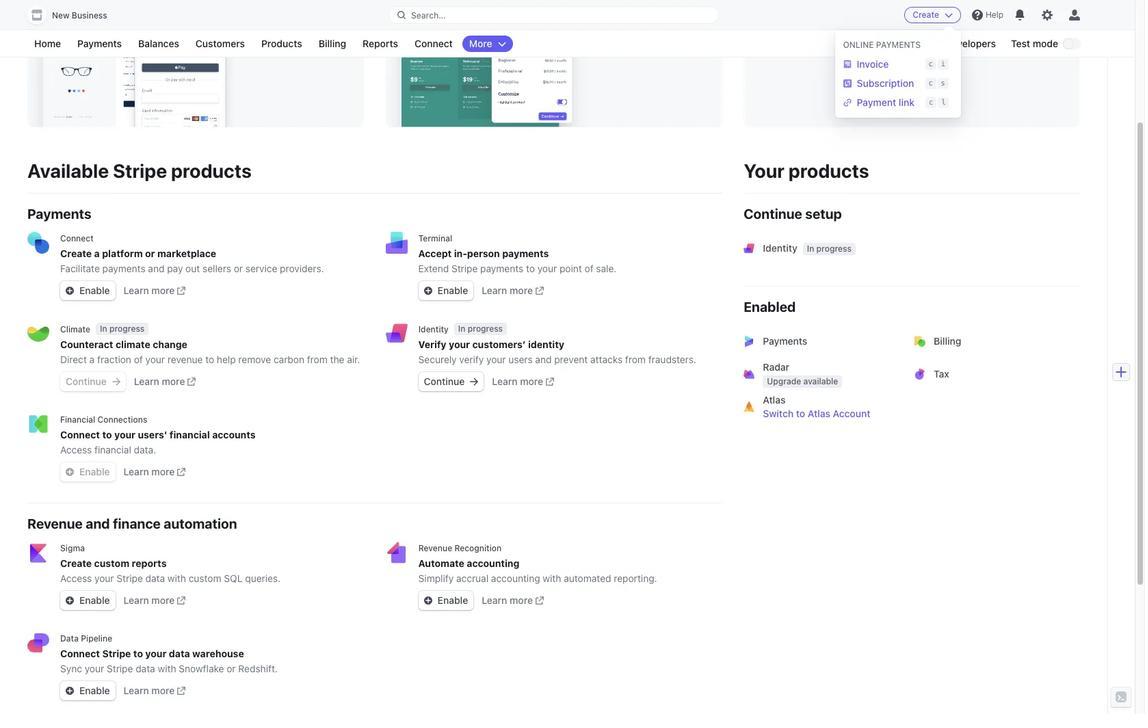 Task type: vqa. For each thing, say whether or not it's contained in the screenshot.


Task type: describe. For each thing, give the bounding box(es) containing it.
notifications image
[[1015, 10, 1026, 21]]

svg image for verify your customers' identity securely verify your users and prevent attacks from fraudsters.
[[470, 378, 478, 386]]

learn for direct
[[134, 376, 159, 387]]

terminal
[[418, 233, 452, 244]]

reports link
[[356, 36, 405, 52]]

recognition
[[455, 543, 502, 553]]

and for users
[[535, 354, 552, 365]]

svg image for sigma create custom reports access your stripe data with custom sql queries.
[[66, 597, 74, 605]]

svg image for terminal accept in-person payments extend stripe payments to your point of sale.
[[424, 287, 432, 295]]

continue button
[[60, 372, 126, 391]]

revenue recognition automate accounting simplify accrual accounting with automated reporting.
[[418, 543, 657, 584]]

1 vertical spatial billing link
[[907, 325, 1080, 358]]

tax
[[934, 368, 950, 380]]

home
[[34, 38, 61, 49]]

2 vertical spatial payments
[[763, 335, 808, 347]]

in for verify your customers' identity securely verify your users and prevent attacks from fraudsters.
[[458, 324, 466, 334]]

enable down simplify
[[438, 595, 468, 606]]

0 vertical spatial accounting
[[467, 558, 520, 569]]

1 vertical spatial custom
[[189, 573, 221, 584]]

customers link
[[189, 36, 252, 52]]

learn more link for direct
[[134, 375, 196, 389]]

a inside counteract climate change direct a fraction of your revenue to help remove carbon from the air.
[[89, 354, 95, 365]]

0 horizontal spatial billing
[[319, 38, 346, 49]]

connect inside connect create a platform or marketplace facilitate payments and pay out sellers or service providers.
[[60, 233, 94, 244]]

automated
[[564, 573, 611, 584]]

balances link
[[131, 36, 186, 52]]

learn more link for identity
[[492, 375, 554, 389]]

users'
[[138, 429, 167, 441]]

enabled
[[744, 299, 796, 315]]

your products
[[744, 159, 869, 182]]

new business
[[52, 10, 107, 21]]

payments down person
[[480, 263, 524, 274]]

help
[[986, 10, 1004, 20]]

help
[[217, 354, 236, 365]]

verify
[[459, 354, 484, 365]]

reports
[[132, 558, 167, 569]]

out
[[186, 263, 200, 274]]

connect down search…
[[415, 38, 453, 49]]

learn for accounting
[[482, 595, 507, 606]]

learn for reports
[[124, 595, 149, 606]]

learn for identity
[[492, 376, 518, 387]]

more for platform
[[151, 285, 175, 296]]

fraction
[[97, 354, 131, 365]]

test
[[1011, 38, 1030, 49]]

your inside "financial connections connect to your users' financial accounts access financial data."
[[114, 429, 136, 441]]

enable for point
[[438, 285, 468, 296]]

1 horizontal spatial identity
[[763, 242, 798, 254]]

0 horizontal spatial and
[[86, 516, 110, 532]]

identity
[[528, 339, 564, 350]]

queries.
[[245, 573, 281, 584]]

c for payment link
[[929, 98, 933, 107]]

customers'
[[472, 339, 526, 350]]

svg image for connect create a platform or marketplace facilitate payments and pay out sellers or service providers.
[[66, 287, 74, 295]]

verify
[[418, 339, 447, 350]]

available stripe products
[[27, 159, 252, 182]]

with inside sigma create custom reports access your stripe data with custom sql queries.
[[168, 573, 186, 584]]

products link
[[254, 36, 309, 52]]

facilitate
[[60, 263, 100, 274]]

your right "sync"
[[85, 663, 104, 675]]

1 vertical spatial identity
[[418, 324, 449, 334]]

connect inside data pipeline connect stripe to your data warehouse sync your stripe data with snowflake or redshift.
[[60, 648, 100, 660]]

learn for person
[[482, 285, 507, 296]]

with inside data pipeline connect stripe to your data warehouse sync your stripe data with snowflake or redshift.
[[158, 663, 176, 675]]

your
[[744, 159, 785, 182]]

svg image inside continue button
[[112, 378, 120, 386]]

point
[[560, 263, 582, 274]]

link
[[899, 96, 915, 108]]

online payments
[[843, 40, 921, 50]]

revenue and finance automation
[[27, 516, 237, 532]]

2 products from the left
[[789, 159, 869, 182]]

terminal accept in-person payments extend stripe payments to your point of sale.
[[418, 233, 617, 274]]

0 vertical spatial payments link
[[71, 36, 129, 52]]

learn for platform
[[124, 285, 149, 296]]

and for payments
[[148, 263, 165, 274]]

switch
[[763, 408, 794, 419]]

in progress for verify your customers' identity securely verify your users and prevent attacks from fraudsters.
[[458, 324, 503, 334]]

accounts
[[212, 429, 256, 441]]

learn for stripe
[[124, 685, 149, 696]]

warehouse
[[192, 648, 244, 660]]

connect inside "financial connections connect to your users' financial accounts access financial data."
[[60, 429, 100, 441]]

redshift.
[[238, 663, 278, 675]]

c for invoice
[[929, 60, 933, 68]]

0 horizontal spatial financial
[[94, 444, 131, 456]]

continue for continue link
[[424, 376, 465, 387]]

radar upgrade available
[[763, 361, 838, 387]]

progress for verify your customers' identity securely verify your users and prevent attacks from fraudsters.
[[468, 324, 503, 334]]

2 horizontal spatial in
[[807, 244, 814, 254]]

payment
[[857, 96, 896, 108]]

developers
[[945, 38, 996, 49]]

1 vertical spatial payments
[[27, 206, 91, 222]]

0 vertical spatial billing link
[[312, 36, 353, 52]]

developers link
[[938, 36, 1003, 52]]

setup
[[805, 206, 842, 222]]

revenue for revenue recognition automate accounting simplify accrual accounting with automated reporting.
[[418, 543, 452, 553]]

more for reports
[[151, 595, 175, 606]]

finance
[[113, 516, 161, 532]]

more for stripe
[[151, 685, 175, 696]]

or inside data pipeline connect stripe to your data warehouse sync your stripe data with snowflake or redshift.
[[227, 663, 236, 675]]

accrual
[[456, 573, 489, 584]]

data.
[[134, 444, 156, 456]]

enable inside enable button
[[79, 466, 110, 478]]

connect create a platform or marketplace facilitate payments and pay out sellers or service providers.
[[60, 233, 324, 274]]

with inside revenue recognition automate accounting simplify accrual accounting with automated reporting.
[[543, 573, 561, 584]]

carbon
[[274, 354, 304, 365]]

new business button
[[27, 5, 121, 25]]

payments up invoice
[[876, 40, 921, 50]]

stripe inside terminal accept in-person payments extend stripe payments to your point of sale.
[[452, 263, 478, 274]]

payments right person
[[502, 248, 549, 259]]

learn for to
[[124, 466, 149, 478]]

more
[[469, 38, 492, 49]]

new
[[52, 10, 69, 21]]

to inside counteract climate change direct a fraction of your revenue to help remove carbon from the air.
[[205, 354, 214, 365]]

snowflake
[[179, 663, 224, 675]]

s
[[941, 79, 945, 88]]

enable for stripe
[[79, 685, 110, 696]]

2 horizontal spatial progress
[[817, 244, 852, 254]]

sigma create custom reports access your stripe data with custom sql queries.
[[60, 543, 281, 584]]

switch to atlas account button
[[763, 407, 871, 421]]

climate
[[116, 339, 150, 350]]

create for payments
[[60, 248, 92, 259]]

enable link for access your stripe data with custom sql queries.
[[60, 591, 115, 610]]

to inside "financial connections connect to your users' financial accounts access financial data."
[[102, 429, 112, 441]]

in for counteract climate change direct a fraction of your revenue to help remove carbon from the air.
[[100, 324, 107, 334]]

svg image
[[66, 687, 74, 695]]

balances
[[138, 38, 179, 49]]

continue link
[[418, 372, 484, 391]]

your inside sigma create custom reports access your stripe data with custom sql queries.
[[94, 573, 114, 584]]

more for direct
[[162, 376, 185, 387]]

products
[[261, 38, 302, 49]]

connect link
[[408, 36, 460, 52]]

enable link for simplify accrual accounting with automated reporting.
[[418, 591, 474, 610]]

2 vertical spatial data
[[136, 663, 155, 675]]

pay
[[167, 263, 183, 274]]

platform
[[102, 248, 143, 259]]

online
[[843, 40, 874, 50]]

available
[[804, 376, 838, 387]]



Task type: locate. For each thing, give the bounding box(es) containing it.
of left sale.
[[585, 263, 594, 274]]

svg image up data
[[66, 597, 74, 605]]

payment link
[[857, 96, 915, 108]]

1 horizontal spatial products
[[789, 159, 869, 182]]

and down identity
[[535, 354, 552, 365]]

l
[[941, 98, 946, 107]]

1 vertical spatial c
[[929, 79, 933, 88]]

enable down financial
[[79, 466, 110, 478]]

accounting right accrual
[[491, 573, 540, 584]]

learn more down users
[[492, 376, 543, 387]]

learn more down 'data.' at the left bottom
[[124, 466, 175, 478]]

continue for continue button
[[66, 376, 107, 387]]

your inside terminal accept in-person payments extend stripe payments to your point of sale.
[[538, 263, 557, 274]]

in progress up climate
[[100, 324, 145, 334]]

learn more link down "revenue"
[[134, 375, 196, 389]]

learn down person
[[482, 285, 507, 296]]

reporting.
[[614, 573, 657, 584]]

tax link
[[907, 358, 1080, 391]]

enable link down simplify
[[418, 591, 474, 610]]

to inside data pipeline connect stripe to your data warehouse sync your stripe data with snowflake or redshift.
[[133, 648, 143, 660]]

0 vertical spatial custom
[[94, 558, 129, 569]]

more for person
[[510, 285, 533, 296]]

verify your customers' identity securely verify your users and prevent attacks from fraudsters.
[[418, 339, 696, 365]]

payments
[[876, 40, 921, 50], [502, 248, 549, 259], [102, 263, 145, 274], [480, 263, 524, 274]]

billing left reports
[[319, 38, 346, 49]]

2 access from the top
[[60, 573, 92, 584]]

person
[[467, 248, 500, 259]]

in progress down setup
[[807, 244, 852, 254]]

payments inside connect create a platform or marketplace facilitate payments and pay out sellers or service providers.
[[102, 263, 145, 274]]

0 vertical spatial of
[[585, 263, 594, 274]]

search…
[[411, 10, 446, 20]]

prevent
[[554, 354, 588, 365]]

enable down extend
[[438, 285, 468, 296]]

and inside connect create a platform or marketplace facilitate payments and pay out sellers or service providers.
[[148, 263, 165, 274]]

more for accounting
[[510, 595, 533, 606]]

enable button
[[60, 462, 115, 482]]

access inside sigma create custom reports access your stripe data with custom sql queries.
[[60, 573, 92, 584]]

create for revenue and finance automation
[[60, 558, 92, 569]]

1 horizontal spatial atlas
[[808, 408, 831, 419]]

automation
[[164, 516, 237, 532]]

1 horizontal spatial custom
[[189, 573, 221, 584]]

atlas switch to atlas account
[[763, 394, 871, 419]]

from inside counteract climate change direct a fraction of your revenue to help remove carbon from the air.
[[307, 354, 328, 365]]

direct
[[60, 354, 87, 365]]

of down climate
[[134, 354, 143, 365]]

enable link up pipeline
[[60, 591, 115, 610]]

to inside atlas switch to atlas account
[[796, 408, 805, 419]]

payments down business
[[77, 38, 122, 49]]

0 horizontal spatial of
[[134, 354, 143, 365]]

of
[[585, 263, 594, 274], [134, 354, 143, 365]]

2 horizontal spatial continue
[[744, 206, 802, 222]]

1 vertical spatial access
[[60, 573, 92, 584]]

upgrade
[[767, 376, 801, 387]]

data up snowflake at bottom left
[[169, 648, 190, 660]]

create inside create button
[[913, 10, 939, 20]]

learn down users
[[492, 376, 518, 387]]

to inside terminal accept in-person payments extend stripe payments to your point of sale.
[[526, 263, 535, 274]]

in progress for counteract climate change direct a fraction of your revenue to help remove carbon from the air.
[[100, 324, 145, 334]]

data down reports
[[145, 573, 165, 584]]

0 vertical spatial data
[[145, 573, 165, 584]]

0 horizontal spatial in
[[100, 324, 107, 334]]

in down setup
[[807, 244, 814, 254]]

3 c from the top
[[929, 98, 933, 107]]

0 vertical spatial identity
[[763, 242, 798, 254]]

with
[[168, 573, 186, 584], [543, 573, 561, 584], [158, 663, 176, 675]]

0 horizontal spatial identity
[[418, 324, 449, 334]]

progress down setup
[[817, 244, 852, 254]]

1 vertical spatial create
[[60, 248, 92, 259]]

c left i
[[929, 60, 933, 68]]

0 vertical spatial financial
[[170, 429, 210, 441]]

1 vertical spatial financial
[[94, 444, 131, 456]]

enable
[[79, 285, 110, 296], [438, 285, 468, 296], [79, 466, 110, 478], [79, 595, 110, 606], [438, 595, 468, 606], [79, 685, 110, 696]]

1 vertical spatial data
[[169, 648, 190, 660]]

2 vertical spatial c
[[929, 98, 933, 107]]

svg image down verify
[[470, 378, 478, 386]]

2 horizontal spatial in progress
[[807, 244, 852, 254]]

0 vertical spatial create
[[913, 10, 939, 20]]

accounting
[[467, 558, 520, 569], [491, 573, 540, 584]]

accounting down recognition
[[467, 558, 520, 569]]

1 c from the top
[[929, 60, 933, 68]]

more down users
[[520, 376, 543, 387]]

learn more link for stripe
[[124, 684, 186, 698]]

financial down connections
[[94, 444, 131, 456]]

learn more for platform
[[124, 285, 175, 296]]

learn more for accounting
[[482, 595, 533, 606]]

or right platform
[[145, 248, 155, 259]]

your down connections
[[114, 429, 136, 441]]

and left 'finance'
[[86, 516, 110, 532]]

data pipeline connect stripe to your data warehouse sync your stripe data with snowflake or redshift.
[[60, 634, 278, 675]]

enable link for facilitate payments and pay out sellers or service providers.
[[60, 281, 115, 300]]

1 vertical spatial or
[[234, 263, 243, 274]]

0 horizontal spatial products
[[171, 159, 252, 182]]

more down 'data.' at the left bottom
[[151, 466, 175, 478]]

continue
[[744, 206, 802, 222], [66, 376, 107, 387], [424, 376, 465, 387]]

more for to
[[151, 466, 175, 478]]

learn more link for reports
[[124, 594, 186, 608]]

c for subscription
[[929, 79, 933, 88]]

0 vertical spatial payments
[[77, 38, 122, 49]]

or
[[145, 248, 155, 259], [234, 263, 243, 274], [227, 663, 236, 675]]

connect up "sync"
[[60, 648, 100, 660]]

or down "warehouse"
[[227, 663, 236, 675]]

the
[[330, 354, 344, 365]]

payments
[[77, 38, 122, 49], [27, 206, 91, 222], [763, 335, 808, 347]]

2 vertical spatial or
[[227, 663, 236, 675]]

1 products from the left
[[171, 159, 252, 182]]

securely
[[418, 354, 457, 365]]

access down sigma
[[60, 573, 92, 584]]

fraudsters.
[[648, 354, 696, 365]]

1 horizontal spatial in progress
[[458, 324, 503, 334]]

create up facilitate
[[60, 248, 92, 259]]

0 horizontal spatial continue
[[66, 376, 107, 387]]

billing link up tax
[[907, 325, 1080, 358]]

sellers
[[203, 263, 231, 274]]

1 horizontal spatial and
[[148, 263, 165, 274]]

0 vertical spatial revenue
[[27, 516, 83, 532]]

0 horizontal spatial atlas
[[763, 394, 786, 406]]

accept
[[418, 248, 452, 259]]

i
[[941, 60, 945, 68]]

progress up climate
[[109, 324, 145, 334]]

learn more for stripe
[[124, 685, 175, 696]]

0 vertical spatial billing
[[319, 38, 346, 49]]

sql
[[224, 573, 243, 584]]

revenue for revenue and finance automation
[[27, 516, 83, 532]]

in-
[[454, 248, 467, 259]]

create inside connect create a platform or marketplace facilitate payments and pay out sellers or service providers.
[[60, 248, 92, 259]]

Search… text field
[[389, 6, 718, 24]]

financial connections connect to your users' financial accounts access financial data.
[[60, 415, 256, 456]]

access up enable button
[[60, 444, 92, 456]]

continue inside button
[[66, 376, 107, 387]]

atlas down available
[[808, 408, 831, 419]]

revenue up sigma
[[27, 516, 83, 532]]

0 horizontal spatial from
[[307, 354, 328, 365]]

1 vertical spatial billing
[[934, 335, 962, 347]]

1 horizontal spatial revenue
[[418, 543, 452, 553]]

billing up tax
[[934, 335, 962, 347]]

0 horizontal spatial custom
[[94, 558, 129, 569]]

1 vertical spatial and
[[535, 354, 552, 365]]

enable link for sync your stripe data with snowflake or redshift.
[[60, 681, 115, 701]]

your down change
[[145, 354, 165, 365]]

more down pay
[[151, 285, 175, 296]]

stripe inside sigma create custom reports access your stripe data with custom sql queries.
[[117, 573, 143, 584]]

create inside sigma create custom reports access your stripe data with custom sql queries.
[[60, 558, 92, 569]]

more down sigma create custom reports access your stripe data with custom sql queries.
[[151, 595, 175, 606]]

learn more link down data pipeline connect stripe to your data warehouse sync your stripe data with snowflake or redshift.
[[124, 684, 186, 698]]

1 horizontal spatial of
[[585, 263, 594, 274]]

1 horizontal spatial billing
[[934, 335, 962, 347]]

enable for out
[[79, 285, 110, 296]]

1 vertical spatial payments link
[[736, 325, 909, 358]]

identity up verify
[[418, 324, 449, 334]]

1 horizontal spatial in
[[458, 324, 466, 334]]

svg image down simplify
[[424, 597, 432, 605]]

from
[[307, 354, 328, 365], [625, 354, 646, 365]]

revenue up automate
[[418, 543, 452, 553]]

learn more for direct
[[134, 376, 185, 387]]

learn more for to
[[124, 466, 175, 478]]

connections
[[98, 415, 147, 425]]

providers.
[[280, 263, 324, 274]]

custom left sql
[[189, 573, 221, 584]]

test mode
[[1011, 38, 1058, 49]]

0 vertical spatial a
[[94, 248, 100, 259]]

a up facilitate
[[94, 248, 100, 259]]

counteract
[[60, 339, 113, 350]]

0 horizontal spatial payments link
[[71, 36, 129, 52]]

learn more
[[124, 285, 175, 296], [482, 285, 533, 296], [134, 376, 185, 387], [492, 376, 543, 387], [124, 466, 175, 478], [124, 595, 175, 606], [482, 595, 533, 606], [124, 685, 175, 696]]

connect up facilitate
[[60, 233, 94, 244]]

c left l
[[929, 98, 933, 107]]

a inside connect create a platform or marketplace facilitate payments and pay out sellers or service providers.
[[94, 248, 100, 259]]

with left the automated on the bottom of the page
[[543, 573, 561, 584]]

2 vertical spatial and
[[86, 516, 110, 532]]

svg image
[[66, 287, 74, 295], [424, 287, 432, 295], [112, 378, 120, 386], [470, 378, 478, 386], [66, 468, 74, 476], [66, 597, 74, 605], [424, 597, 432, 605]]

2 vertical spatial create
[[60, 558, 92, 569]]

enable link down facilitate
[[60, 281, 115, 300]]

1 from from the left
[[307, 354, 328, 365]]

create up developers 'link'
[[913, 10, 939, 20]]

learn more link down users
[[492, 375, 554, 389]]

air.
[[347, 354, 360, 365]]

your left "warehouse"
[[145, 648, 167, 660]]

create down sigma
[[60, 558, 92, 569]]

or right sellers
[[234, 263, 243, 274]]

reports
[[363, 38, 398, 49]]

revenue
[[27, 516, 83, 532], [418, 543, 452, 553]]

in progress up "customers'"
[[458, 324, 503, 334]]

0 horizontal spatial billing link
[[312, 36, 353, 52]]

learn more link for person
[[482, 284, 544, 298]]

invoice
[[857, 58, 889, 70]]

2 c from the top
[[929, 79, 933, 88]]

counteract climate change direct a fraction of your revenue to help remove carbon from the air.
[[60, 339, 360, 365]]

more
[[151, 285, 175, 296], [510, 285, 533, 296], [162, 376, 185, 387], [520, 376, 543, 387], [151, 466, 175, 478], [151, 595, 175, 606], [510, 595, 533, 606], [151, 685, 175, 696]]

learn more down "revenue"
[[134, 376, 185, 387]]

0 vertical spatial c
[[929, 60, 933, 68]]

and inside verify your customers' identity securely verify your users and prevent attacks from fraudsters.
[[535, 354, 552, 365]]

progress
[[817, 244, 852, 254], [109, 324, 145, 334], [468, 324, 503, 334]]

service
[[245, 263, 277, 274]]

svg image inside continue link
[[470, 378, 478, 386]]

your down "customers'"
[[486, 354, 506, 365]]

in up 'counteract'
[[100, 324, 107, 334]]

mode
[[1033, 38, 1058, 49]]

0 horizontal spatial progress
[[109, 324, 145, 334]]

1 vertical spatial revenue
[[418, 543, 452, 553]]

learn more down terminal accept in-person payments extend stripe payments to your point of sale.
[[482, 285, 533, 296]]

to
[[526, 263, 535, 274], [205, 354, 214, 365], [796, 408, 805, 419], [102, 429, 112, 441], [133, 648, 143, 660]]

payments link up radar upgrade available
[[736, 325, 909, 358]]

learn more link down reports
[[124, 594, 186, 608]]

learn more link for accounting
[[482, 594, 544, 608]]

enable link for extend stripe payments to your point of sale.
[[418, 281, 474, 300]]

custom
[[94, 558, 129, 569], [189, 573, 221, 584]]

radar
[[763, 361, 790, 373]]

enable for sql
[[79, 595, 110, 606]]

2 horizontal spatial and
[[535, 354, 552, 365]]

svg image inside enable button
[[66, 468, 74, 476]]

0 vertical spatial atlas
[[763, 394, 786, 406]]

2 from from the left
[[625, 354, 646, 365]]

enable link down extend
[[418, 281, 474, 300]]

learn more link down pay
[[124, 284, 186, 298]]

your
[[538, 263, 557, 274], [449, 339, 470, 350], [145, 354, 165, 365], [486, 354, 506, 365], [114, 429, 136, 441], [94, 573, 114, 584], [145, 648, 167, 660], [85, 663, 104, 675]]

from right attacks
[[625, 354, 646, 365]]

payments down platform
[[102, 263, 145, 274]]

1 vertical spatial atlas
[[808, 408, 831, 419]]

more down data pipeline connect stripe to your data warehouse sync your stripe data with snowflake or redshift.
[[151, 685, 175, 696]]

simplify
[[418, 573, 454, 584]]

0 horizontal spatial revenue
[[27, 516, 83, 532]]

1 horizontal spatial payments link
[[736, 325, 909, 358]]

enable down facilitate
[[79, 285, 110, 296]]

sale.
[[596, 263, 617, 274]]

sync
[[60, 663, 82, 675]]

progress for counteract climate change direct a fraction of your revenue to help remove carbon from the air.
[[109, 324, 145, 334]]

enable link down "sync"
[[60, 681, 115, 701]]

0 vertical spatial or
[[145, 248, 155, 259]]

progress up "customers'"
[[468, 324, 503, 334]]

0 vertical spatial and
[[148, 263, 165, 274]]

more down "revenue"
[[162, 376, 185, 387]]

products
[[171, 159, 252, 182], [789, 159, 869, 182]]

users
[[509, 354, 533, 365]]

home link
[[27, 36, 68, 52]]

payments link
[[71, 36, 129, 52], [736, 325, 909, 358]]

1 horizontal spatial financial
[[170, 429, 210, 441]]

atlas
[[763, 394, 786, 406], [808, 408, 831, 419]]

more for identity
[[520, 376, 543, 387]]

financial
[[60, 415, 95, 425]]

0 horizontal spatial in progress
[[100, 324, 145, 334]]

a down 'counteract'
[[89, 354, 95, 365]]

more down revenue recognition automate accounting simplify accrual accounting with automated reporting.
[[510, 595, 533, 606]]

payments link down business
[[71, 36, 129, 52]]

payments down available
[[27, 206, 91, 222]]

of inside terminal accept in-person payments extend stripe payments to your point of sale.
[[585, 263, 594, 274]]

1 horizontal spatial billing link
[[907, 325, 1080, 358]]

with left snowflake at bottom left
[[158, 663, 176, 675]]

billing link left reports link
[[312, 36, 353, 52]]

1 vertical spatial a
[[89, 354, 95, 365]]

identity down the continue setup
[[763, 242, 798, 254]]

svg image down financial
[[66, 468, 74, 476]]

c left s
[[929, 79, 933, 88]]

1 vertical spatial of
[[134, 354, 143, 365]]

extend
[[418, 263, 449, 274]]

revenue inside revenue recognition automate accounting simplify accrual accounting with automated reporting.
[[418, 543, 452, 553]]

enable right svg image
[[79, 685, 110, 696]]

access inside "financial connections connect to your users' financial accounts access financial data."
[[60, 444, 92, 456]]

connect down financial
[[60, 429, 100, 441]]

svg image for revenue recognition automate accounting simplify accrual accounting with automated reporting.
[[424, 597, 432, 605]]

learn more down reports
[[124, 595, 175, 606]]

in up verify
[[458, 324, 466, 334]]

stripe
[[113, 159, 167, 182], [452, 263, 478, 274], [117, 573, 143, 584], [102, 648, 131, 660], [107, 663, 133, 675]]

Search… search field
[[389, 6, 718, 24]]

0 vertical spatial access
[[60, 444, 92, 456]]

data
[[60, 634, 79, 644]]

continue down securely
[[424, 376, 465, 387]]

available
[[27, 159, 109, 182]]

1 horizontal spatial from
[[625, 354, 646, 365]]

and left pay
[[148, 263, 165, 274]]

learn more for reports
[[124, 595, 175, 606]]

from inside verify your customers' identity securely verify your users and prevent attacks from fraudsters.
[[625, 354, 646, 365]]

with left sql
[[168, 573, 186, 584]]

from left the
[[307, 354, 328, 365]]

1 horizontal spatial progress
[[468, 324, 503, 334]]

your inside counteract climate change direct a fraction of your revenue to help remove carbon from the air.
[[145, 354, 165, 365]]

learn more link for to
[[124, 465, 186, 479]]

attacks
[[590, 354, 623, 365]]

1 horizontal spatial continue
[[424, 376, 465, 387]]

access
[[60, 444, 92, 456], [60, 573, 92, 584]]

data inside sigma create custom reports access your stripe data with custom sql queries.
[[145, 573, 165, 584]]

change
[[153, 339, 187, 350]]

automate
[[418, 558, 464, 569]]

your left the point
[[538, 263, 557, 274]]

learn more for identity
[[492, 376, 543, 387]]

learn down platform
[[124, 285, 149, 296]]

of inside counteract climate change direct a fraction of your revenue to help remove carbon from the air.
[[134, 354, 143, 365]]

1 vertical spatial accounting
[[491, 573, 540, 584]]

1 access from the top
[[60, 444, 92, 456]]

your up verify
[[449, 339, 470, 350]]

learn more for person
[[482, 285, 533, 296]]

learn more link for platform
[[124, 284, 186, 298]]

remove
[[238, 354, 271, 365]]



